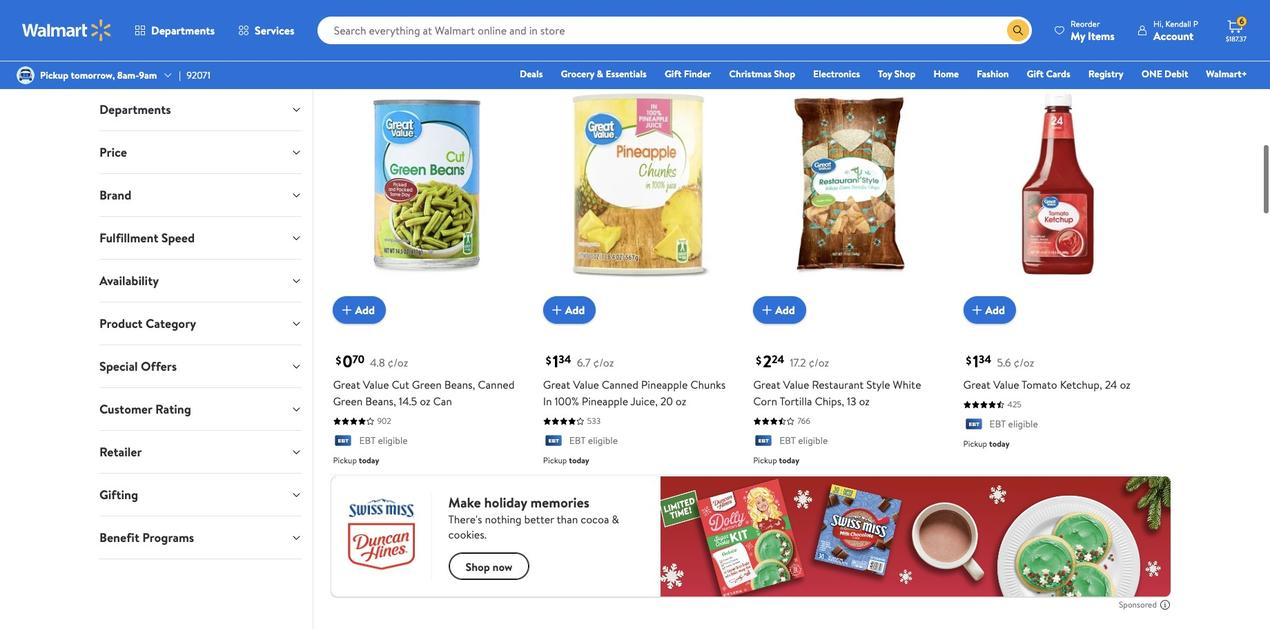 Task type: describe. For each thing, give the bounding box(es) containing it.
oz inside $ 1 34 6.7 ¢/oz great value canned pineapple chunks in 100% pineapple juice, 20 oz
[[676, 394, 687, 409]]

6 $187.37
[[1227, 15, 1247, 44]]

tomorrow,
[[71, 68, 115, 82]]

style
[[867, 377, 891, 393]]

&
[[597, 67, 604, 81]]

add to cart image for $ 1 34 6.7 ¢/oz great value canned pineapple chunks in 100% pineapple juice, 20 oz
[[549, 302, 565, 319]]

add button for $ 1 34 6.7 ¢/oz great value canned pineapple chunks in 100% pineapple juice, 20 oz
[[543, 297, 596, 324]]

gift cards link
[[1021, 66, 1077, 81]]

today for $ 1 34 6.7 ¢/oz great value canned pineapple chunks in 100% pineapple juice, 20 oz
[[569, 454, 590, 466]]

toy shop link
[[872, 66, 922, 81]]

9am
[[139, 68, 157, 82]]

0 vertical spatial beans,
[[445, 377, 475, 393]]

p
[[1194, 18, 1199, 29]]

1 for $ 1 34 6.7 ¢/oz great value canned pineapple chunks in 100% pineapple juice, 20 oz
[[553, 350, 559, 373]]

today for $ 2 24 17.2 ¢/oz great value restaurant style white corn tortilla chips, 13 oz
[[779, 454, 800, 466]]

shop for christmas shop
[[774, 67, 796, 81]]

add to favorites list, great value tomato ketchup, 24 oz image
[[1133, 61, 1149, 78]]

gift finder link
[[659, 66, 718, 81]]

fulfillment
[[99, 229, 158, 247]]

toy
[[878, 67, 893, 81]]

great for $ 1 34 5.6 ¢/oz great value tomato ketchup, 24 oz
[[964, 377, 991, 393]]

sponsored
[[1120, 599, 1157, 611]]

electronics link
[[807, 66, 867, 81]]

$ for $ 1 34 5.6 ¢/oz great value tomato ketchup, 24 oz
[[967, 353, 972, 368]]

13
[[847, 394, 857, 409]]

gifting button
[[88, 474, 313, 516]]

one debit link
[[1136, 66, 1195, 81]]

$ 1 34 6.7 ¢/oz great value canned pineapple chunks in 100% pineapple juice, 20 oz
[[543, 350, 726, 409]]

ebt for $ 2 24 17.2 ¢/oz great value restaurant style white corn tortilla chips, 13 oz
[[780, 434, 796, 448]]

juice,
[[631, 394, 658, 409]]

gifting tab
[[88, 474, 313, 516]]

reorder my items
[[1071, 18, 1115, 43]]

fulfillment speed
[[99, 229, 195, 247]]

value for $ 1 34 5.6 ¢/oz great value tomato ketchup, 24 oz
[[994, 377, 1020, 393]]

add to cart image for 0
[[339, 302, 355, 319]]

6.7
[[577, 355, 591, 370]]

availability button
[[88, 260, 313, 302]]

ebt eligible for $ 1 34 6.7 ¢/oz great value canned pineapple chunks in 100% pineapple juice, 20 oz
[[570, 434, 618, 448]]

walmart+
[[1207, 67, 1248, 81]]

registry link
[[1083, 66, 1130, 81]]

benefit programs button
[[88, 517, 313, 559]]

great for $ 1 34 6.7 ¢/oz great value canned pineapple chunks in 100% pineapple juice, 20 oz
[[543, 377, 571, 393]]

14.5
[[399, 394, 417, 409]]

¢/oz for $ 0 70 4.8 ¢/oz great value cut green beans, canned green beans, 14.5 oz can
[[388, 355, 408, 370]]

grocery & essentials
[[561, 67, 647, 81]]

christmas
[[730, 67, 772, 81]]

pickup today for $ 1 34 6.7 ¢/oz great value canned pineapple chunks in 100% pineapple juice, 20 oz
[[543, 454, 590, 466]]

christmas shop
[[730, 67, 796, 81]]

$ for $ 1 34 6.7 ¢/oz great value canned pineapple chunks in 100% pineapple juice, 20 oz
[[546, 353, 552, 368]]

pickup today for $ 0 70 4.8 ¢/oz great value cut green beans, canned green beans, 14.5 oz can
[[333, 454, 379, 466]]

100%
[[555, 394, 579, 409]]

¢/oz for $ 2 24 17.2 ¢/oz great value restaurant style white corn tortilla chips, 13 oz
[[809, 355, 830, 370]]

cut
[[392, 377, 410, 393]]

$187.37
[[1227, 34, 1247, 44]]

benefit
[[99, 529, 139, 546]]

¢/oz for $ 1 34 5.6 ¢/oz great value tomato ketchup, 24 oz
[[1014, 355, 1035, 370]]

great value restaurant style white corn tortilla chips, 13 oz image
[[754, 55, 944, 313]]

search icon image
[[1013, 25, 1024, 36]]

1 horizontal spatial pineapple
[[641, 377, 688, 393]]

¢/oz for $ 1 34 6.7 ¢/oz great value canned pineapple chunks in 100% pineapple juice, 20 oz
[[594, 355, 614, 370]]

restaurant
[[812, 377, 864, 393]]

customer rating button
[[88, 388, 313, 430]]

brand tab
[[88, 174, 313, 216]]

retailer tab
[[88, 431, 313, 473]]

chips,
[[815, 394, 845, 409]]

benefit programs tab
[[88, 517, 313, 559]]

white
[[893, 377, 922, 393]]

benefit programs
[[99, 529, 194, 546]]

great for $ 2 24 17.2 ¢/oz great value restaurant style white corn tortilla chips, 13 oz
[[754, 377, 781, 393]]

customer rating
[[99, 401, 191, 418]]

canned inside $ 0 70 4.8 ¢/oz great value cut green beans, canned green beans, 14.5 oz can
[[478, 377, 515, 393]]

special offers
[[99, 358, 177, 375]]

eligible for $ 1 34 6.7 ¢/oz great value canned pineapple chunks in 100% pineapple juice, 20 oz
[[588, 434, 618, 448]]

0
[[343, 350, 353, 373]]

reorder
[[1071, 18, 1101, 29]]

oz inside $ 0 70 4.8 ¢/oz great value cut green beans, canned green beans, 14.5 oz can
[[420, 394, 431, 409]]

24 inside $ 2 24 17.2 ¢/oz great value restaurant style white corn tortilla chips, 13 oz
[[772, 352, 785, 367]]

1 vertical spatial green
[[333, 394, 363, 409]]

brand
[[99, 186, 132, 204]]

product category button
[[88, 302, 313, 345]]

425
[[1008, 399, 1022, 411]]

great value tomato ketchup, 24 oz image
[[964, 55, 1155, 313]]

fashion
[[977, 67, 1009, 81]]

1 for $ 1 34 5.6 ¢/oz great value tomato ketchup, 24 oz
[[973, 350, 979, 373]]

ebt image
[[754, 435, 774, 449]]

availability tab
[[88, 260, 313, 302]]

today up "grocery"
[[569, 10, 590, 21]]

ebt image for $ 1 34 5.6 ¢/oz great value tomato ketchup, 24 oz
[[964, 418, 985, 432]]

account
[[1154, 28, 1194, 43]]

electronics
[[814, 67, 861, 81]]

pickup for $ 1 34 5.6 ¢/oz great value tomato ketchup, 24 oz
[[964, 438, 988, 449]]

$ for $ 0 70 4.8 ¢/oz great value cut green beans, canned green beans, 14.5 oz can
[[336, 353, 341, 368]]

gift for gift finder
[[665, 67, 682, 81]]

services button
[[227, 14, 306, 47]]

ebt for $ 0 70 4.8 ¢/oz great value cut green beans, canned green beans, 14.5 oz can
[[359, 434, 376, 448]]

great for $ 0 70 4.8 ¢/oz great value cut green beans, canned green beans, 14.5 oz can
[[333, 377, 360, 393]]

pickup for $ 2 24 17.2 ¢/oz great value restaurant style white corn tortilla chips, 13 oz
[[754, 454, 777, 466]]

ebt image for $ 1 34 6.7 ¢/oz great value canned pineapple chunks in 100% pineapple juice, 20 oz
[[543, 435, 564, 449]]

add for $ 1 34 6.7 ¢/oz great value canned pineapple chunks in 100% pineapple juice, 20 oz
[[565, 303, 585, 318]]

programs
[[142, 529, 194, 546]]

kendall
[[1166, 18, 1192, 29]]

533
[[588, 415, 601, 427]]

24 inside $ 1 34 5.6 ¢/oz great value tomato ketchup, 24 oz
[[1105, 377, 1118, 393]]

gifting
[[99, 486, 138, 503]]

pickup tomorrow, 8am-9am
[[40, 68, 157, 82]]

ketchup,
[[1061, 377, 1103, 393]]

departments tab
[[88, 88, 313, 131]]

retailer
[[99, 443, 142, 461]]

special offers tab
[[88, 345, 313, 387]]

fulfillment speed tab
[[88, 217, 313, 259]]

6
[[1240, 15, 1245, 27]]

add to cart image for $ 1 34 5.6 ¢/oz great value tomato ketchup, 24 oz
[[969, 302, 986, 319]]

great value cut green beans, canned green beans, 14.5 oz can image
[[333, 55, 524, 313]]

eligible for $ 0 70 4.8 ¢/oz great value cut green beans, canned green beans, 14.5 oz can
[[378, 434, 408, 448]]

today for $ 0 70 4.8 ¢/oz great value cut green beans, canned green beans, 14.5 oz can
[[359, 454, 379, 466]]

in
[[543, 394, 552, 409]]

cards
[[1047, 67, 1071, 81]]

ebt image for $ 0 70 4.8 ¢/oz great value cut green beans, canned green beans, 14.5 oz can
[[333, 435, 354, 449]]

can
[[433, 394, 452, 409]]

oz inside $ 1 34 5.6 ¢/oz great value tomato ketchup, 24 oz
[[1121, 377, 1131, 393]]

christmas shop link
[[723, 66, 802, 81]]

gift for gift cards
[[1027, 67, 1044, 81]]

ad disclaimer and feedback image
[[1160, 599, 1171, 610]]

shop for toy shop
[[895, 67, 916, 81]]



Task type: vqa. For each thing, say whether or not it's contained in the screenshot.
SORT BY BEST MATCH 'image'
no



Task type: locate. For each thing, give the bounding box(es) containing it.
ebt image
[[964, 418, 985, 432], [333, 435, 354, 449], [543, 435, 564, 449]]

34 left 5.6
[[979, 352, 992, 367]]

$ for $ 2 24 17.2 ¢/oz great value restaurant style white corn tortilla chips, 13 oz
[[756, 353, 762, 368]]

shop right christmas
[[774, 67, 796, 81]]

1 horizontal spatial green
[[412, 377, 442, 393]]

4 $ from the left
[[967, 353, 972, 368]]

pineapple up 20
[[641, 377, 688, 393]]

oz
[[1121, 377, 1131, 393], [420, 394, 431, 409], [676, 394, 687, 409], [859, 394, 870, 409]]

add to cart image for 2
[[759, 302, 776, 319]]

4.8
[[370, 355, 385, 370]]

special offers button
[[88, 345, 313, 387]]

add up 17.2
[[776, 303, 795, 318]]

34 inside $ 1 34 6.7 ¢/oz great value canned pineapple chunks in 100% pineapple juice, 20 oz
[[559, 352, 572, 367]]

one
[[1142, 67, 1163, 81]]

8am-
[[117, 68, 139, 82]]

0 vertical spatial 24
[[772, 352, 785, 367]]

add button up 6.7
[[543, 297, 596, 324]]

departments button down 92071
[[88, 88, 313, 131]]

2 34 from the left
[[979, 352, 992, 367]]

34 for $ 1 34 6.7 ¢/oz great value canned pineapple chunks in 100% pineapple juice, 20 oz
[[559, 352, 572, 367]]

5.6
[[998, 355, 1012, 370]]

pickup today down 902
[[333, 454, 379, 466]]

¢/oz inside $ 1 34 5.6 ¢/oz great value tomato ketchup, 24 oz
[[1014, 355, 1035, 370]]

add button up 70
[[333, 297, 386, 324]]

customer
[[99, 401, 152, 418]]

add button for $ 2 24 17.2 ¢/oz great value restaurant style white corn tortilla chips, 13 oz
[[754, 297, 806, 324]]

2 best seller from the left
[[549, 35, 586, 47]]

add for $ 1 34 5.6 ¢/oz great value tomato ketchup, 24 oz
[[986, 303, 1006, 318]]

great down 0
[[333, 377, 360, 393]]

pickup today down ebt image
[[754, 454, 800, 466]]

1 best from the left
[[339, 35, 355, 47]]

gift
[[665, 67, 682, 81], [1027, 67, 1044, 81]]

best seller for 1
[[549, 35, 586, 47]]

fashion link
[[971, 66, 1016, 81]]

$ 2 24 17.2 ¢/oz great value restaurant style white corn tortilla chips, 13 oz
[[754, 350, 922, 409]]

1 34 from the left
[[559, 352, 572, 367]]

$ inside $ 1 34 5.6 ¢/oz great value tomato ketchup, 24 oz
[[967, 353, 972, 368]]

766
[[798, 415, 811, 427]]

value inside $ 1 34 6.7 ¢/oz great value canned pineapple chunks in 100% pineapple juice, 20 oz
[[573, 377, 599, 393]]

fulfillment speed button
[[88, 217, 313, 259]]

1 shop from the left
[[774, 67, 796, 81]]

debit
[[1165, 67, 1189, 81]]

2 add to cart image from the left
[[969, 302, 986, 319]]

great up in
[[543, 377, 571, 393]]

0 horizontal spatial ebt image
[[333, 435, 354, 449]]

¢/oz right 5.6
[[1014, 355, 1035, 370]]

price button
[[88, 131, 313, 173]]

best seller for 0
[[339, 35, 376, 47]]

eligible for $ 1 34 5.6 ¢/oz great value tomato ketchup, 24 oz
[[1009, 417, 1039, 431]]

$ 0 70 4.8 ¢/oz great value cut green beans, canned green beans, 14.5 oz can
[[333, 350, 515, 409]]

1 horizontal spatial 1
[[973, 350, 979, 373]]

eligible down 425
[[1009, 417, 1039, 431]]

1 horizontal spatial gift
[[1027, 67, 1044, 81]]

2 add from the left
[[565, 303, 585, 318]]

grocery
[[561, 67, 595, 81]]

add up 70
[[355, 303, 375, 318]]

product
[[99, 315, 143, 332]]

1 horizontal spatial ebt image
[[543, 435, 564, 449]]

add button up the 2 in the right of the page
[[754, 297, 806, 324]]

1 left 5.6
[[973, 350, 979, 373]]

Search search field
[[317, 17, 1033, 44]]

add for $ 2 24 17.2 ¢/oz great value restaurant style white corn tortilla chips, 13 oz
[[776, 303, 795, 318]]

17.2
[[790, 355, 806, 370]]

¢/oz right 17.2
[[809, 355, 830, 370]]

add to favorites list, great value cut green beans, canned green beans, 14.5 oz can image
[[502, 61, 519, 78]]

0 horizontal spatial gift
[[665, 67, 682, 81]]

$ inside $ 1 34 6.7 ¢/oz great value canned pineapple chunks in 100% pineapple juice, 20 oz
[[546, 353, 552, 368]]

ebt eligible for $ 0 70 4.8 ¢/oz great value cut green beans, canned green beans, 14.5 oz can
[[359, 434, 408, 448]]

hi,
[[1154, 18, 1164, 29]]

best for 0
[[339, 35, 355, 47]]

value inside $ 1 34 5.6 ¢/oz great value tomato ketchup, 24 oz
[[994, 377, 1020, 393]]

pickup today down 533
[[543, 454, 590, 466]]

0 horizontal spatial pineapple
[[582, 394, 629, 409]]

today down 902
[[359, 454, 379, 466]]

2 seller from the left
[[567, 35, 586, 47]]

$ left the 2 in the right of the page
[[756, 353, 762, 368]]

1 1 from the left
[[553, 350, 559, 373]]

great value canned pineapple chunks in 100% pineapple juice, 20 oz image
[[543, 55, 734, 313]]

best for 1
[[549, 35, 565, 47]]

great inside $ 2 24 17.2 ¢/oz great value restaurant style white corn tortilla chips, 13 oz
[[754, 377, 781, 393]]

3 great from the left
[[754, 377, 781, 393]]

2 gift from the left
[[1027, 67, 1044, 81]]

1 horizontal spatial best seller
[[549, 35, 586, 47]]

eligible down 533
[[588, 434, 618, 448]]

1 gift from the left
[[665, 67, 682, 81]]

0 horizontal spatial shop
[[774, 67, 796, 81]]

2 1 from the left
[[973, 350, 979, 373]]

1 seller from the left
[[357, 35, 376, 47]]

departments button
[[123, 14, 227, 47], [88, 88, 313, 131]]

add button
[[333, 297, 386, 324], [543, 297, 596, 324], [754, 297, 806, 324], [964, 297, 1017, 324]]

add button for $ 1 34 5.6 ¢/oz great value tomato ketchup, 24 oz
[[964, 297, 1017, 324]]

corn
[[754, 394, 778, 409]]

value up tortilla at the right bottom of page
[[784, 377, 810, 393]]

oz right 20
[[676, 394, 687, 409]]

34 for $ 1 34 5.6 ¢/oz great value tomato ketchup, 24 oz
[[979, 352, 992, 367]]

today down 766
[[779, 454, 800, 466]]

| 92071
[[179, 68, 211, 82]]

0 horizontal spatial seller
[[357, 35, 376, 47]]

gift cards
[[1027, 67, 1071, 81]]

items
[[1088, 28, 1115, 43]]

canned inside $ 1 34 6.7 ¢/oz great value canned pineapple chunks in 100% pineapple juice, 20 oz
[[602, 377, 639, 393]]

1 canned from the left
[[478, 377, 515, 393]]

1 add to cart image from the left
[[339, 302, 355, 319]]

departments down '8am-'
[[99, 101, 171, 118]]

pineapple up 533
[[582, 394, 629, 409]]

toy shop
[[878, 67, 916, 81]]

0 horizontal spatial best seller
[[339, 35, 376, 47]]

$ left 5.6
[[967, 353, 972, 368]]

pickup today up "grocery"
[[543, 10, 590, 21]]

seller for 0
[[357, 35, 376, 47]]

grocery & essentials link
[[555, 66, 653, 81]]

20
[[661, 394, 673, 409]]

oz inside $ 2 24 17.2 ¢/oz great value restaurant style white corn tortilla chips, 13 oz
[[859, 394, 870, 409]]

retailer button
[[88, 431, 313, 473]]

pickup today for $ 2 24 17.2 ¢/oz great value restaurant style white corn tortilla chips, 13 oz
[[754, 454, 800, 466]]

beans, up 902
[[365, 394, 396, 409]]

2 great from the left
[[543, 377, 571, 393]]

ebt for $ 1 34 6.7 ¢/oz great value canned pineapple chunks in 100% pineapple juice, 20 oz
[[570, 434, 586, 448]]

¢/oz inside $ 0 70 4.8 ¢/oz great value cut green beans, canned green beans, 14.5 oz can
[[388, 355, 408, 370]]

1 vertical spatial beans,
[[365, 394, 396, 409]]

0 vertical spatial departments button
[[123, 14, 227, 47]]

0 horizontal spatial 24
[[772, 352, 785, 367]]

1 horizontal spatial shop
[[895, 67, 916, 81]]

seller for 1
[[567, 35, 586, 47]]

add to cart image up the 2 in the right of the page
[[759, 302, 776, 319]]

1 horizontal spatial best
[[549, 35, 565, 47]]

1 horizontal spatial add to cart image
[[759, 302, 776, 319]]

ebt eligible down 766
[[780, 434, 828, 448]]

brand button
[[88, 174, 313, 216]]

1 add to cart image from the left
[[549, 302, 565, 319]]

3 add button from the left
[[754, 297, 806, 324]]

1 $ from the left
[[336, 353, 341, 368]]

1 best seller from the left
[[339, 35, 376, 47]]

0 horizontal spatial 1
[[553, 350, 559, 373]]

add to favorites list, great value canned pineapple chunks in 100% pineapple juice, 20 oz image
[[712, 61, 729, 78]]

1 vertical spatial 24
[[1105, 377, 1118, 393]]

add to favorites list, great value restaurant style white corn tortilla chips, 13 oz image
[[922, 61, 939, 78]]

4 add from the left
[[986, 303, 1006, 318]]

0 horizontal spatial add to cart image
[[549, 302, 565, 319]]

great up corn
[[754, 377, 781, 393]]

0 vertical spatial pineapple
[[641, 377, 688, 393]]

0 horizontal spatial 34
[[559, 352, 572, 367]]

value for $ 1 34 6.7 ¢/oz great value canned pineapple chunks in 100% pineapple juice, 20 oz
[[573, 377, 599, 393]]

1 horizontal spatial add to cart image
[[969, 302, 986, 319]]

ebt eligible down 533
[[570, 434, 618, 448]]

pickup today for $ 1 34 5.6 ¢/oz great value tomato ketchup, 24 oz
[[964, 438, 1010, 449]]

offers
[[141, 358, 177, 375]]

0 horizontal spatial green
[[333, 394, 363, 409]]

 image
[[17, 66, 35, 84]]

add
[[355, 303, 375, 318], [565, 303, 585, 318], [776, 303, 795, 318], [986, 303, 1006, 318]]

0 horizontal spatial best
[[339, 35, 355, 47]]

3 ¢/oz from the left
[[809, 355, 830, 370]]

1 vertical spatial departments button
[[88, 88, 313, 131]]

walmart+ link
[[1201, 66, 1254, 81]]

customer rating tab
[[88, 388, 313, 430]]

departments up |
[[151, 23, 215, 38]]

3 add from the left
[[776, 303, 795, 318]]

2 horizontal spatial ebt image
[[964, 418, 985, 432]]

great inside $ 1 34 5.6 ¢/oz great value tomato ketchup, 24 oz
[[964, 377, 991, 393]]

2 $ from the left
[[546, 353, 552, 368]]

¢/oz inside $ 2 24 17.2 ¢/oz great value restaurant style white corn tortilla chips, 13 oz
[[809, 355, 830, 370]]

add to cart image
[[549, 302, 565, 319], [969, 302, 986, 319]]

category
[[146, 315, 196, 332]]

value down 4.8
[[363, 377, 389, 393]]

beans, up can
[[445, 377, 475, 393]]

1 ¢/oz from the left
[[388, 355, 408, 370]]

4 value from the left
[[994, 377, 1020, 393]]

¢/oz right 6.7
[[594, 355, 614, 370]]

pineapple
[[641, 377, 688, 393], [582, 394, 629, 409]]

departments inside tab
[[99, 101, 171, 118]]

2 best from the left
[[549, 35, 565, 47]]

2 canned from the left
[[602, 377, 639, 393]]

$ 1 34 5.6 ¢/oz great value tomato ketchup, 24 oz
[[964, 350, 1131, 393]]

canned
[[478, 377, 515, 393], [602, 377, 639, 393]]

ebt eligible for $ 2 24 17.2 ¢/oz great value restaurant style white corn tortilla chips, 13 oz
[[780, 434, 828, 448]]

$ left 0
[[336, 353, 341, 368]]

3 value from the left
[[784, 377, 810, 393]]

value inside $ 2 24 17.2 ¢/oz great value restaurant style white corn tortilla chips, 13 oz
[[784, 377, 810, 393]]

0 vertical spatial departments
[[151, 23, 215, 38]]

1
[[553, 350, 559, 373], [973, 350, 979, 373]]

eligible down 766
[[799, 434, 828, 448]]

34 inside $ 1 34 5.6 ¢/oz great value tomato ketchup, 24 oz
[[979, 352, 992, 367]]

1 add button from the left
[[333, 297, 386, 324]]

shop inside 'link'
[[774, 67, 796, 81]]

today for $ 1 34 5.6 ¢/oz great value tomato ketchup, 24 oz
[[990, 438, 1010, 449]]

value down 6.7
[[573, 377, 599, 393]]

gift left cards
[[1027, 67, 1044, 81]]

0 horizontal spatial beans,
[[365, 394, 396, 409]]

1 vertical spatial pineapple
[[582, 394, 629, 409]]

1 add from the left
[[355, 303, 375, 318]]

tortilla
[[780, 394, 813, 409]]

3 $ from the left
[[756, 353, 762, 368]]

1 horizontal spatial 34
[[979, 352, 992, 367]]

1 inside $ 1 34 6.7 ¢/oz great value canned pineapple chunks in 100% pineapple juice, 20 oz
[[553, 350, 559, 373]]

902
[[377, 415, 391, 427]]

today down 533
[[569, 454, 590, 466]]

24 right ketchup, at the bottom right of the page
[[1105, 377, 1118, 393]]

my
[[1071, 28, 1086, 43]]

Walmart Site-Wide search field
[[317, 17, 1033, 44]]

product category tab
[[88, 302, 313, 345]]

deals link
[[514, 66, 549, 81]]

tomato
[[1022, 377, 1058, 393]]

add button for $ 0 70 4.8 ¢/oz great value cut green beans, canned green beans, 14.5 oz can
[[333, 297, 386, 324]]

today
[[569, 10, 590, 21], [990, 438, 1010, 449], [359, 454, 379, 466], [569, 454, 590, 466], [779, 454, 800, 466]]

great inside $ 1 34 6.7 ¢/oz great value canned pineapple chunks in 100% pineapple juice, 20 oz
[[543, 377, 571, 393]]

availability
[[99, 272, 159, 289]]

2 shop from the left
[[895, 67, 916, 81]]

value inside $ 0 70 4.8 ¢/oz great value cut green beans, canned green beans, 14.5 oz can
[[363, 377, 389, 393]]

essentials
[[606, 67, 647, 81]]

gift left finder
[[665, 67, 682, 81]]

$ inside $ 0 70 4.8 ¢/oz great value cut green beans, canned green beans, 14.5 oz can
[[336, 353, 341, 368]]

departments button up |
[[123, 14, 227, 47]]

add to cart image
[[339, 302, 355, 319], [759, 302, 776, 319]]

add to cart image up 70
[[339, 302, 355, 319]]

home
[[934, 67, 959, 81]]

product category
[[99, 315, 196, 332]]

1 horizontal spatial seller
[[567, 35, 586, 47]]

registry
[[1089, 67, 1124, 81]]

2 add to cart image from the left
[[759, 302, 776, 319]]

1 value from the left
[[363, 377, 389, 393]]

2 add button from the left
[[543, 297, 596, 324]]

green up can
[[412, 377, 442, 393]]

pickup today
[[543, 10, 590, 21], [964, 438, 1010, 449], [333, 454, 379, 466], [543, 454, 590, 466], [754, 454, 800, 466]]

1 horizontal spatial beans,
[[445, 377, 475, 393]]

ebt eligible for $ 1 34 5.6 ¢/oz great value tomato ketchup, 24 oz
[[990, 417, 1039, 431]]

1 vertical spatial departments
[[99, 101, 171, 118]]

ebt eligible down 902
[[359, 434, 408, 448]]

24
[[772, 352, 785, 367], [1105, 377, 1118, 393]]

0 horizontal spatial add to cart image
[[339, 302, 355, 319]]

one debit
[[1142, 67, 1189, 81]]

0 horizontal spatial canned
[[478, 377, 515, 393]]

green down 0
[[333, 394, 363, 409]]

$ inside $ 2 24 17.2 ¢/oz great value restaurant style white corn tortilla chips, 13 oz
[[756, 353, 762, 368]]

add button up 5.6
[[964, 297, 1017, 324]]

today down 425
[[990, 438, 1010, 449]]

34 left 6.7
[[559, 352, 572, 367]]

value for $ 2 24 17.2 ¢/oz great value restaurant style white corn tortilla chips, 13 oz
[[784, 377, 810, 393]]

ebt for $ 1 34 5.6 ¢/oz great value tomato ketchup, 24 oz
[[990, 417, 1006, 431]]

great left tomato
[[964, 377, 991, 393]]

great
[[333, 377, 360, 393], [543, 377, 571, 393], [754, 377, 781, 393], [964, 377, 991, 393]]

eligible for $ 2 24 17.2 ¢/oz great value restaurant style white corn tortilla chips, 13 oz
[[799, 434, 828, 448]]

70
[[353, 352, 365, 367]]

price
[[99, 144, 127, 161]]

¢/oz inside $ 1 34 6.7 ¢/oz great value canned pineapple chunks in 100% pineapple juice, 20 oz
[[594, 355, 614, 370]]

pickup for $ 0 70 4.8 ¢/oz great value cut green beans, canned green beans, 14.5 oz can
[[333, 454, 357, 466]]

eligible down 902
[[378, 434, 408, 448]]

shop
[[774, 67, 796, 81], [895, 67, 916, 81]]

gift finder
[[665, 67, 712, 81]]

ebt eligible
[[990, 417, 1039, 431], [359, 434, 408, 448], [570, 434, 618, 448], [780, 434, 828, 448]]

value for $ 0 70 4.8 ¢/oz great value cut green beans, canned green beans, 14.5 oz can
[[363, 377, 389, 393]]

pickup for $ 1 34 6.7 ¢/oz great value canned pineapple chunks in 100% pineapple juice, 20 oz
[[543, 454, 567, 466]]

1 horizontal spatial canned
[[602, 377, 639, 393]]

finder
[[684, 67, 712, 81]]

4 add button from the left
[[964, 297, 1017, 324]]

departments
[[151, 23, 215, 38], [99, 101, 171, 118]]

$ left 6.7
[[546, 353, 552, 368]]

add up 6.7
[[565, 303, 585, 318]]

special
[[99, 358, 138, 375]]

price tab
[[88, 131, 313, 173]]

walmart image
[[22, 19, 112, 41]]

oz right ketchup, at the bottom right of the page
[[1121, 377, 1131, 393]]

oz right 13
[[859, 394, 870, 409]]

1 inside $ 1 34 5.6 ¢/oz great value tomato ketchup, 24 oz
[[973, 350, 979, 373]]

0 vertical spatial green
[[412, 377, 442, 393]]

add up 5.6
[[986, 303, 1006, 318]]

1 horizontal spatial 24
[[1105, 377, 1118, 393]]

chunks
[[691, 377, 726, 393]]

add for $ 0 70 4.8 ¢/oz great value cut green beans, canned green beans, 14.5 oz can
[[355, 303, 375, 318]]

ebt eligible down 425
[[990, 417, 1039, 431]]

¢/oz right 4.8
[[388, 355, 408, 370]]

green
[[412, 377, 442, 393], [333, 394, 363, 409]]

2 ¢/oz from the left
[[594, 355, 614, 370]]

1 left 6.7
[[553, 350, 559, 373]]

hi, kendall p account
[[1154, 18, 1199, 43]]

oz right 14.5
[[420, 394, 431, 409]]

services
[[255, 23, 295, 38]]

pickup
[[543, 10, 567, 21], [40, 68, 69, 82], [964, 438, 988, 449], [333, 454, 357, 466], [543, 454, 567, 466], [754, 454, 777, 466]]

1 great from the left
[[333, 377, 360, 393]]

value up 425
[[994, 377, 1020, 393]]

4 ¢/oz from the left
[[1014, 355, 1035, 370]]

great inside $ 0 70 4.8 ¢/oz great value cut green beans, canned green beans, 14.5 oz can
[[333, 377, 360, 393]]

24 left 17.2
[[772, 352, 785, 367]]

pickup today down 425
[[964, 438, 1010, 449]]

seller
[[357, 35, 376, 47], [567, 35, 586, 47]]

speed
[[161, 229, 195, 247]]

shop right toy
[[895, 67, 916, 81]]

2 value from the left
[[573, 377, 599, 393]]

2
[[763, 350, 772, 373]]

4 great from the left
[[964, 377, 991, 393]]



